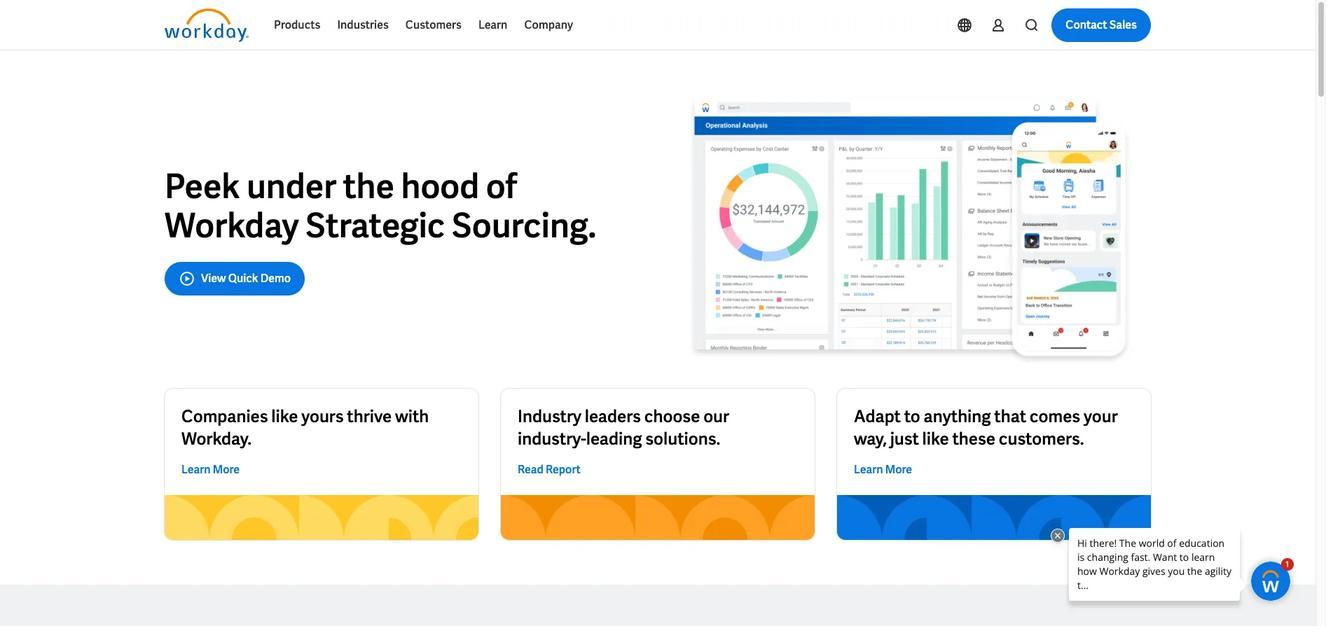 Task type: vqa. For each thing, say whether or not it's contained in the screenshot.
Products dropdown button
yes



Task type: describe. For each thing, give the bounding box(es) containing it.
like inside adapt to anything that comes your way, just like these customers.
[[922, 428, 949, 450]]

products button
[[265, 8, 329, 42]]

products
[[274, 18, 320, 32]]

learn more for companies like yours thrive with workday.
[[181, 462, 240, 477]]

comes
[[1030, 406, 1080, 427]]

choose
[[644, 406, 700, 427]]

sourcing.
[[452, 204, 596, 247]]

workday.
[[181, 428, 252, 450]]

more for adapt to anything that comes your way, just like these customers.
[[885, 462, 912, 477]]

industries
[[337, 18, 389, 32]]

view
[[201, 271, 226, 285]]

view quick demo link
[[165, 262, 305, 295]]

go to the homepage image
[[165, 8, 249, 42]]

yours
[[301, 406, 344, 427]]

our
[[703, 406, 729, 427]]

learn more link for adapt to anything that comes your way, just like these customers.
[[854, 462, 912, 479]]

read
[[518, 462, 543, 477]]

to
[[904, 406, 920, 427]]

strategic
[[305, 204, 445, 247]]

desktop view of financial management operational analysis dashboard showing operating expenses by cost center and mobile view of human capital management home screen showing suggested tasks and announcements. image
[[669, 95, 1151, 366]]

way,
[[854, 428, 887, 450]]

leading
[[586, 428, 642, 450]]

companies
[[181, 406, 268, 427]]

just
[[890, 428, 919, 450]]

demo
[[260, 271, 291, 285]]

industry-
[[518, 428, 586, 450]]

learn button
[[470, 8, 516, 42]]

customers button
[[397, 8, 470, 42]]

adapt to anything that comes your way, just like these customers.
[[854, 406, 1118, 450]]

industry
[[518, 406, 581, 427]]

quick
[[228, 271, 258, 285]]

customers
[[405, 18, 462, 32]]

learn for adapt to anything that comes your way, just like these customers.
[[854, 462, 883, 477]]

solutions.
[[645, 428, 720, 450]]

anything
[[924, 406, 991, 427]]

customers.
[[999, 428, 1084, 450]]



Task type: locate. For each thing, give the bounding box(es) containing it.
1 learn more link from the left
[[181, 462, 240, 479]]

like left yours at the left
[[271, 406, 298, 427]]

more down just
[[885, 462, 912, 477]]

like
[[271, 406, 298, 427], [922, 428, 949, 450]]

0 horizontal spatial like
[[271, 406, 298, 427]]

learn more down way,
[[854, 462, 912, 477]]

1 vertical spatial like
[[922, 428, 949, 450]]

these
[[952, 428, 995, 450]]

1 horizontal spatial learn more
[[854, 462, 912, 477]]

company
[[524, 18, 573, 32]]

learn down way,
[[854, 462, 883, 477]]

under
[[247, 164, 336, 208]]

1 horizontal spatial learn
[[478, 18, 507, 32]]

learn more down workday.
[[181, 462, 240, 477]]

hood
[[401, 164, 479, 208]]

that
[[994, 406, 1026, 427]]

learn more for adapt to anything that comes your way, just like these customers.
[[854, 462, 912, 477]]

contact sales
[[1066, 18, 1137, 32]]

read report
[[518, 462, 581, 477]]

your
[[1084, 406, 1118, 427]]

learn more link down way,
[[854, 462, 912, 479]]

contact sales link
[[1052, 8, 1151, 42]]

like inside companies like yours thrive with workday.
[[271, 406, 298, 427]]

sales
[[1109, 18, 1137, 32]]

1 more from the left
[[213, 462, 240, 477]]

the
[[343, 164, 394, 208]]

2 learn more link from the left
[[854, 462, 912, 479]]

of
[[486, 164, 517, 208]]

0 horizontal spatial learn
[[181, 462, 211, 477]]

learn more link for companies like yours thrive with workday.
[[181, 462, 240, 479]]

like right just
[[922, 428, 949, 450]]

2 horizontal spatial learn
[[854, 462, 883, 477]]

thrive
[[347, 406, 392, 427]]

peek
[[165, 164, 240, 208]]

adapt
[[854, 406, 901, 427]]

0 vertical spatial like
[[271, 406, 298, 427]]

1 horizontal spatial more
[[885, 462, 912, 477]]

learn more link
[[181, 462, 240, 479], [854, 462, 912, 479]]

report
[[546, 462, 581, 477]]

view quick demo
[[201, 271, 291, 285]]

0 horizontal spatial learn more
[[181, 462, 240, 477]]

more
[[213, 462, 240, 477], [885, 462, 912, 477]]

2 more from the left
[[885, 462, 912, 477]]

0 horizontal spatial learn more link
[[181, 462, 240, 479]]

companies like yours thrive with workday.
[[181, 406, 429, 450]]

contact
[[1066, 18, 1107, 32]]

learn inside dropdown button
[[478, 18, 507, 32]]

industries button
[[329, 8, 397, 42]]

learn
[[478, 18, 507, 32], [181, 462, 211, 477], [854, 462, 883, 477]]

company button
[[516, 8, 581, 42]]

learn left company
[[478, 18, 507, 32]]

1 learn more from the left
[[181, 462, 240, 477]]

with
[[395, 406, 429, 427]]

read report link
[[518, 462, 581, 479]]

learn for companies like yours thrive with workday.
[[181, 462, 211, 477]]

1 horizontal spatial like
[[922, 428, 949, 450]]

learn more link down workday.
[[181, 462, 240, 479]]

peek under the hood of workday strategic sourcing.
[[165, 164, 596, 247]]

learn down workday.
[[181, 462, 211, 477]]

more for companies like yours thrive with workday.
[[213, 462, 240, 477]]

2 learn more from the left
[[854, 462, 912, 477]]

leaders
[[585, 406, 641, 427]]

workday
[[165, 204, 299, 247]]

more down workday.
[[213, 462, 240, 477]]

learn more
[[181, 462, 240, 477], [854, 462, 912, 477]]

1 horizontal spatial learn more link
[[854, 462, 912, 479]]

industry leaders choose our industry-leading solutions.
[[518, 406, 729, 450]]

0 horizontal spatial more
[[213, 462, 240, 477]]



